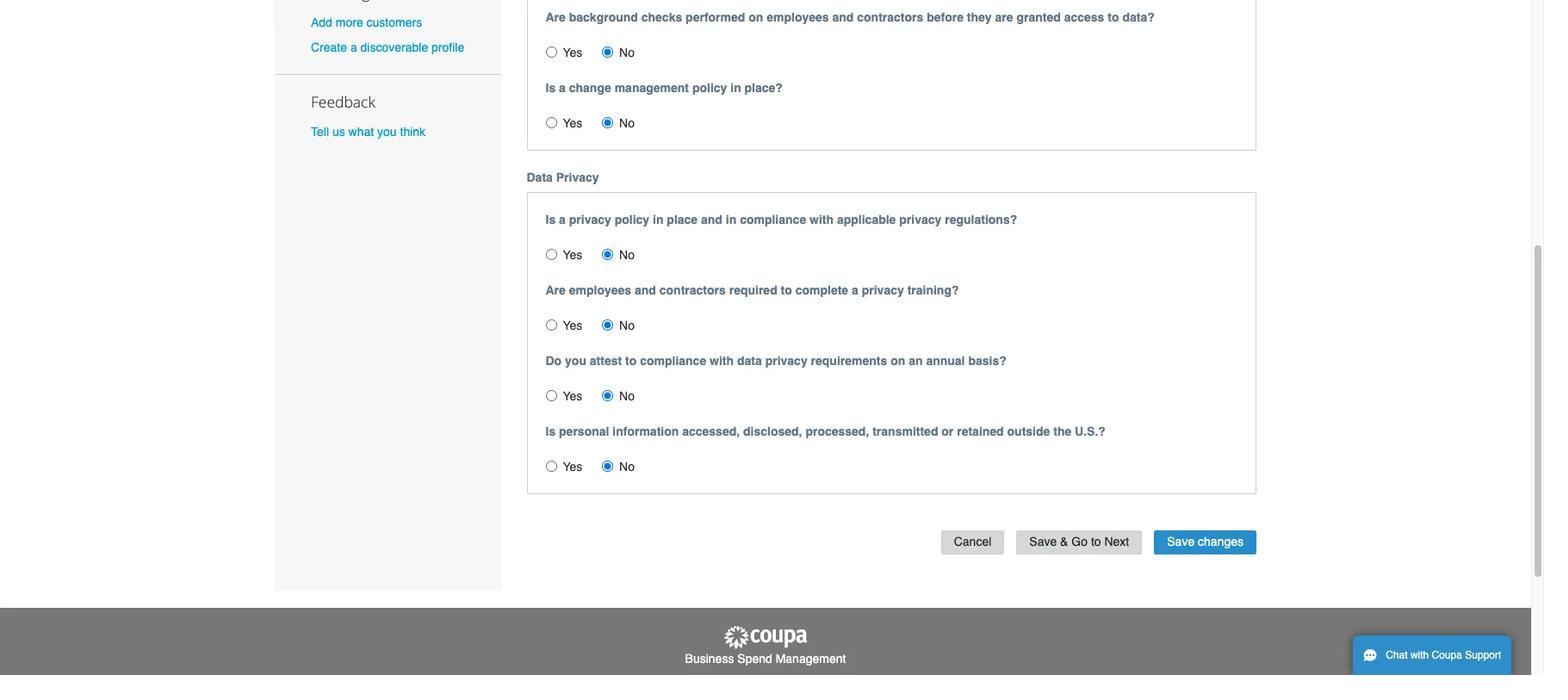 Task type: vqa. For each thing, say whether or not it's contained in the screenshot.
'retained'
yes



Task type: locate. For each thing, give the bounding box(es) containing it.
in
[[730, 81, 741, 94], [653, 212, 663, 226], [726, 212, 737, 226]]

yes for are employees and contractors required to complete a privacy training?
[[563, 318, 582, 332]]

create a discoverable profile
[[311, 41, 464, 54]]

requirements
[[811, 354, 887, 367]]

1 vertical spatial policy
[[615, 212, 649, 226]]

privacy
[[569, 212, 611, 226], [899, 212, 942, 226], [862, 283, 904, 297], [765, 354, 808, 367]]

data
[[527, 170, 553, 184]]

None radio
[[546, 46, 557, 57], [546, 117, 557, 128], [602, 117, 613, 128], [602, 249, 613, 260], [602, 319, 613, 330], [546, 390, 557, 401], [602, 390, 613, 401], [546, 46, 557, 57], [546, 117, 557, 128], [602, 117, 613, 128], [602, 249, 613, 260], [602, 319, 613, 330], [546, 390, 557, 401], [602, 390, 613, 401]]

basis?
[[968, 354, 1006, 367]]

on
[[749, 10, 763, 24], [891, 354, 905, 367]]

1 vertical spatial contractors
[[659, 283, 726, 297]]

compliance
[[740, 212, 806, 226], [640, 354, 706, 367]]

6 yes from the top
[[563, 460, 582, 473]]

1 yes from the top
[[563, 45, 582, 59]]

1 horizontal spatial compliance
[[740, 212, 806, 226]]

to left data?
[[1108, 10, 1119, 24]]

1 is from the top
[[546, 81, 556, 94]]

a right complete
[[852, 283, 858, 297]]

0 vertical spatial you
[[377, 125, 397, 139]]

0 horizontal spatial contractors
[[659, 283, 726, 297]]

create a discoverable profile link
[[311, 41, 464, 54]]

yes for do you attest to compliance with data privacy requirements on an annual basis?
[[563, 389, 582, 403]]

do you attest to compliance with data privacy requirements on an annual basis?
[[546, 354, 1006, 367]]

0 vertical spatial with
[[810, 212, 834, 226]]

no for information
[[619, 460, 635, 473]]

1 no from the top
[[619, 45, 635, 59]]

1 horizontal spatial you
[[565, 354, 586, 367]]

a
[[350, 41, 357, 54], [559, 81, 566, 94], [559, 212, 566, 226], [852, 283, 858, 297]]

2 yes from the top
[[563, 116, 582, 130]]

6 no from the top
[[619, 460, 635, 473]]

training?
[[907, 283, 959, 297]]

1 vertical spatial compliance
[[640, 354, 706, 367]]

save left &
[[1029, 535, 1057, 549]]

3 no from the top
[[619, 248, 635, 261]]

add
[[311, 15, 332, 29]]

is for is personal information accessed, disclosed, processed, transmitted or retained outside the u.s.?
[[546, 424, 556, 438]]

1 horizontal spatial contractors
[[857, 10, 923, 24]]

and for employees
[[832, 10, 854, 24]]

are up do
[[546, 283, 566, 297]]

spend
[[737, 651, 772, 665]]

3 is from the top
[[546, 424, 556, 438]]

1 vertical spatial employees
[[569, 283, 631, 297]]

employees
[[767, 10, 829, 24], [569, 283, 631, 297]]

management
[[615, 81, 689, 94]]

and
[[832, 10, 854, 24], [701, 212, 722, 226], [635, 283, 656, 297]]

transmitted
[[873, 424, 938, 438]]

contractors
[[857, 10, 923, 24], [659, 283, 726, 297]]

on left an
[[891, 354, 905, 367]]

save left changes
[[1167, 535, 1195, 549]]

changes
[[1198, 535, 1244, 549]]

coupa
[[1432, 649, 1462, 661]]

2 no from the top
[[619, 116, 635, 130]]

save & go to next
[[1029, 535, 1129, 549]]

1 save from the left
[[1029, 535, 1057, 549]]

1 vertical spatial with
[[710, 354, 734, 367]]

contractors left required
[[659, 283, 726, 297]]

save changes button
[[1154, 530, 1256, 555]]

save
[[1029, 535, 1057, 549], [1167, 535, 1195, 549]]

employees up place? at the top
[[767, 10, 829, 24]]

create
[[311, 41, 347, 54]]

compliance up required
[[740, 212, 806, 226]]

None radio
[[602, 46, 613, 57], [546, 249, 557, 260], [546, 319, 557, 330], [546, 460, 557, 472], [602, 460, 613, 472], [602, 46, 613, 57], [546, 249, 557, 260], [546, 319, 557, 330], [546, 460, 557, 472], [602, 460, 613, 472]]

1 horizontal spatial policy
[[692, 81, 727, 94]]

3 yes from the top
[[563, 248, 582, 261]]

are left the background
[[546, 10, 566, 24]]

is
[[546, 81, 556, 94], [546, 212, 556, 226], [546, 424, 556, 438]]

0 vertical spatial contractors
[[857, 10, 923, 24]]

is left personal
[[546, 424, 556, 438]]

0 horizontal spatial and
[[635, 283, 656, 297]]

a for privacy
[[559, 212, 566, 226]]

with right chat
[[1411, 649, 1429, 661]]

to right go
[[1091, 535, 1101, 549]]

4 yes from the top
[[563, 318, 582, 332]]

5 yes from the top
[[563, 389, 582, 403]]

policy left place? at the top
[[692, 81, 727, 94]]

1 are from the top
[[546, 10, 566, 24]]

1 horizontal spatial and
[[701, 212, 722, 226]]

save changes
[[1167, 535, 1244, 549]]

5 no from the top
[[619, 389, 635, 403]]

is for is a change management policy in place?
[[546, 81, 556, 94]]

access
[[1064, 10, 1104, 24]]

save for save & go to next
[[1029, 535, 1057, 549]]

they
[[967, 10, 992, 24]]

0 horizontal spatial on
[[749, 10, 763, 24]]

on right performed at the left of the page
[[749, 10, 763, 24]]

add more customers
[[311, 15, 422, 29]]

before
[[927, 10, 964, 24]]

granted
[[1017, 10, 1061, 24]]

1 horizontal spatial save
[[1167, 535, 1195, 549]]

contractors left before
[[857, 10, 923, 24]]

is down data
[[546, 212, 556, 226]]

data?
[[1122, 10, 1155, 24]]

are
[[546, 10, 566, 24], [546, 283, 566, 297]]

with left data
[[710, 354, 734, 367]]

4 no from the top
[[619, 318, 635, 332]]

0 vertical spatial on
[[749, 10, 763, 24]]

2 is from the top
[[546, 212, 556, 226]]

to
[[1108, 10, 1119, 24], [781, 283, 792, 297], [625, 354, 637, 367], [1091, 535, 1101, 549]]

1 vertical spatial is
[[546, 212, 556, 226]]

is left change
[[546, 81, 556, 94]]

0 vertical spatial compliance
[[740, 212, 806, 226]]

is a privacy policy in place and in compliance with applicable privacy regulations?
[[546, 212, 1017, 226]]

1 vertical spatial on
[[891, 354, 905, 367]]

is a change management policy in place?
[[546, 81, 783, 94]]

processed,
[[806, 424, 869, 438]]

1 vertical spatial are
[[546, 283, 566, 297]]

are
[[995, 10, 1013, 24]]

policy
[[692, 81, 727, 94], [615, 212, 649, 226]]

no for privacy
[[619, 248, 635, 261]]

cancel link
[[941, 530, 1004, 555]]

accessed,
[[682, 424, 740, 438]]

1 vertical spatial and
[[701, 212, 722, 226]]

required
[[729, 283, 777, 297]]

are background checks performed on employees and contractors before they are granted access to data?
[[546, 10, 1155, 24]]

are employees and contractors required to complete a privacy training?
[[546, 283, 959, 297]]

disclosed,
[[743, 424, 802, 438]]

2 horizontal spatial and
[[832, 10, 854, 24]]

are for are employees and contractors required to complete a privacy training?
[[546, 283, 566, 297]]

personal
[[559, 424, 609, 438]]

2 horizontal spatial with
[[1411, 649, 1429, 661]]

customers
[[366, 15, 422, 29]]

2 vertical spatial with
[[1411, 649, 1429, 661]]

yes for are background checks performed on employees and contractors before they are granted access to data?
[[563, 45, 582, 59]]

a right create
[[350, 41, 357, 54]]

go
[[1072, 535, 1088, 549]]

yes
[[563, 45, 582, 59], [563, 116, 582, 130], [563, 248, 582, 261], [563, 318, 582, 332], [563, 389, 582, 403], [563, 460, 582, 473]]

no
[[619, 45, 635, 59], [619, 116, 635, 130], [619, 248, 635, 261], [619, 318, 635, 332], [619, 389, 635, 403], [619, 460, 635, 473]]

2 vertical spatial is
[[546, 424, 556, 438]]

a left change
[[559, 81, 566, 94]]

policy left place
[[615, 212, 649, 226]]

0 horizontal spatial you
[[377, 125, 397, 139]]

regulations?
[[945, 212, 1017, 226]]

a down data privacy
[[559, 212, 566, 226]]

compliance right attest
[[640, 354, 706, 367]]

yes for is personal information accessed, disclosed, processed, transmitted or retained outside the u.s.?
[[563, 460, 582, 473]]

yes for is a change management policy in place?
[[563, 116, 582, 130]]

with
[[810, 212, 834, 226], [710, 354, 734, 367], [1411, 649, 1429, 661]]

0 vertical spatial is
[[546, 81, 556, 94]]

2 save from the left
[[1167, 535, 1195, 549]]

0 vertical spatial employees
[[767, 10, 829, 24]]

no for change
[[619, 116, 635, 130]]

0 horizontal spatial save
[[1029, 535, 1057, 549]]

attest
[[590, 354, 622, 367]]

2 are from the top
[[546, 283, 566, 297]]

background
[[569, 10, 638, 24]]

outside
[[1007, 424, 1050, 438]]

0 vertical spatial and
[[832, 10, 854, 24]]

employees up attest
[[569, 283, 631, 297]]

to right attest
[[625, 354, 637, 367]]

you right what
[[377, 125, 397, 139]]

you right do
[[565, 354, 586, 367]]

you
[[377, 125, 397, 139], [565, 354, 586, 367]]

is for is a privacy policy in place and in compliance with applicable privacy regulations?
[[546, 212, 556, 226]]

1 horizontal spatial with
[[810, 212, 834, 226]]

0 vertical spatial are
[[546, 10, 566, 24]]

with left applicable in the top of the page
[[810, 212, 834, 226]]



Task type: describe. For each thing, give the bounding box(es) containing it.
tell
[[311, 125, 329, 139]]

save & go to next button
[[1016, 530, 1142, 555]]

&
[[1060, 535, 1068, 549]]

what
[[348, 125, 374, 139]]

chat
[[1386, 649, 1408, 661]]

retained
[[957, 424, 1004, 438]]

add more customers link
[[311, 15, 422, 29]]

an
[[909, 354, 923, 367]]

0 vertical spatial policy
[[692, 81, 727, 94]]

business
[[685, 651, 734, 665]]

privacy down privacy
[[569, 212, 611, 226]]

0 horizontal spatial with
[[710, 354, 734, 367]]

more
[[336, 15, 363, 29]]

management
[[776, 651, 846, 665]]

in right place
[[726, 212, 737, 226]]

1 horizontal spatial on
[[891, 354, 905, 367]]

you inside button
[[377, 125, 397, 139]]

or
[[942, 424, 954, 438]]

chat with coupa support button
[[1353, 636, 1512, 675]]

the
[[1053, 424, 1071, 438]]

a for change
[[559, 81, 566, 94]]

support
[[1465, 649, 1501, 661]]

do
[[546, 354, 562, 367]]

think
[[400, 125, 425, 139]]

privacy right applicable in the top of the page
[[899, 212, 942, 226]]

is personal information accessed, disclosed, processed, transmitted or retained outside the u.s.?
[[546, 424, 1106, 438]]

privacy right data
[[765, 354, 808, 367]]

2 vertical spatial and
[[635, 283, 656, 297]]

no for checks
[[619, 45, 635, 59]]

annual
[[926, 354, 965, 367]]

no for and
[[619, 318, 635, 332]]

privacy
[[556, 170, 599, 184]]

place
[[667, 212, 698, 226]]

change
[[569, 81, 611, 94]]

feedback
[[311, 92, 375, 112]]

yes for is a privacy policy in place and in compliance with applicable privacy regulations?
[[563, 248, 582, 261]]

business spend management
[[685, 651, 846, 665]]

a for discoverable
[[350, 41, 357, 54]]

with inside chat with coupa support button
[[1411, 649, 1429, 661]]

performed
[[686, 10, 745, 24]]

u.s.?
[[1075, 424, 1106, 438]]

in left place
[[653, 212, 663, 226]]

discoverable
[[360, 41, 428, 54]]

coupa supplier portal image
[[723, 625, 809, 650]]

data
[[737, 354, 762, 367]]

tell us what you think
[[311, 125, 425, 139]]

privacy left training?
[[862, 283, 904, 297]]

to right required
[[781, 283, 792, 297]]

chat with coupa support
[[1386, 649, 1501, 661]]

applicable
[[837, 212, 896, 226]]

tell us what you think button
[[311, 123, 425, 141]]

no for attest
[[619, 389, 635, 403]]

0 horizontal spatial employees
[[569, 283, 631, 297]]

profile
[[431, 41, 464, 54]]

1 vertical spatial you
[[565, 354, 586, 367]]

cancel
[[954, 535, 991, 549]]

place?
[[745, 81, 783, 94]]

next
[[1104, 535, 1129, 549]]

1 horizontal spatial employees
[[767, 10, 829, 24]]

information
[[613, 424, 679, 438]]

checks
[[641, 10, 682, 24]]

0 horizontal spatial policy
[[615, 212, 649, 226]]

in left place? at the top
[[730, 81, 741, 94]]

to inside button
[[1091, 535, 1101, 549]]

0 horizontal spatial compliance
[[640, 354, 706, 367]]

save for save changes
[[1167, 535, 1195, 549]]

complete
[[795, 283, 848, 297]]

us
[[332, 125, 345, 139]]

and for place
[[701, 212, 722, 226]]

data privacy
[[527, 170, 599, 184]]

are for are background checks performed on employees and contractors before they are granted access to data?
[[546, 10, 566, 24]]



